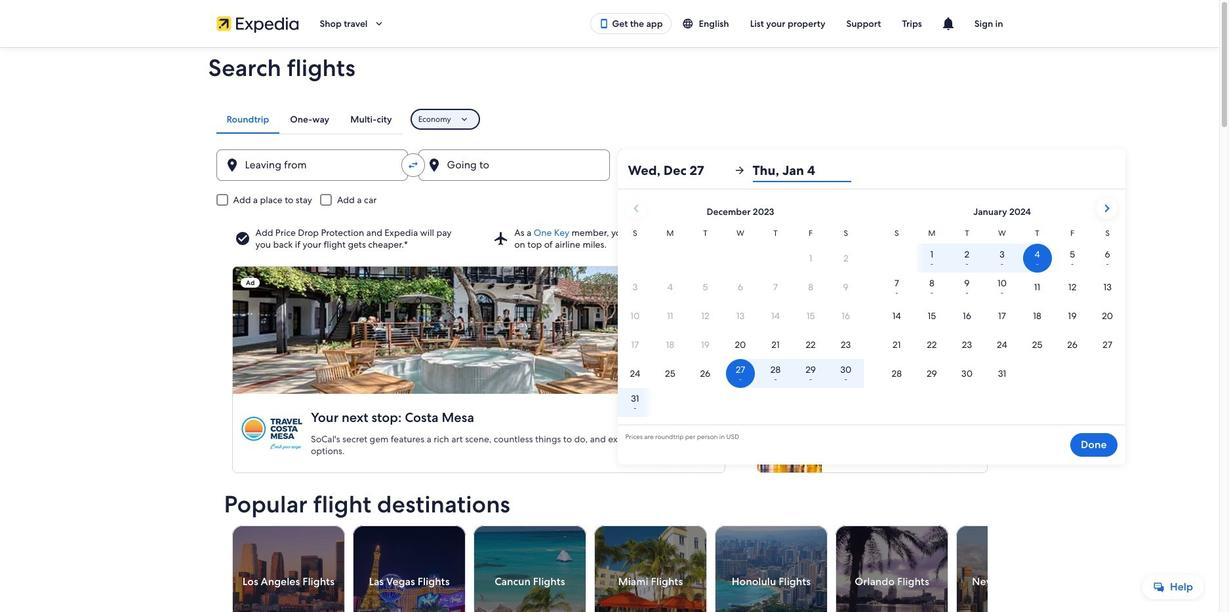 Task type: vqa. For each thing, say whether or not it's contained in the screenshot.
shop travel 'Icon'
yes



Task type: describe. For each thing, give the bounding box(es) containing it.
next month image
[[1099, 201, 1115, 216]]

previous month image
[[628, 201, 644, 216]]

orlando flights image
[[835, 526, 948, 613]]

shop travel image
[[373, 18, 385, 30]]

expedia logo image
[[216, 14, 299, 33]]

swap origin and destination values image
[[407, 159, 419, 171]]

previous image
[[224, 575, 240, 590]]

popular flight destinations region
[[216, 492, 1069, 613]]

download the app button image
[[599, 18, 609, 29]]



Task type: locate. For each thing, give the bounding box(es) containing it.
las vegas flights image
[[353, 526, 465, 613]]

next image
[[979, 575, 995, 590]]

tab list
[[216, 105, 402, 134]]

communication center icon image
[[940, 16, 956, 31]]

main content
[[0, 47, 1219, 613]]

cancun flights image
[[473, 526, 586, 613]]

miami flights image
[[594, 526, 707, 613]]

los angeles flights image
[[232, 526, 345, 613]]

new york flights image
[[956, 526, 1069, 613]]

honolulu flights image
[[714, 526, 827, 613]]

small image
[[682, 18, 699, 30]]



